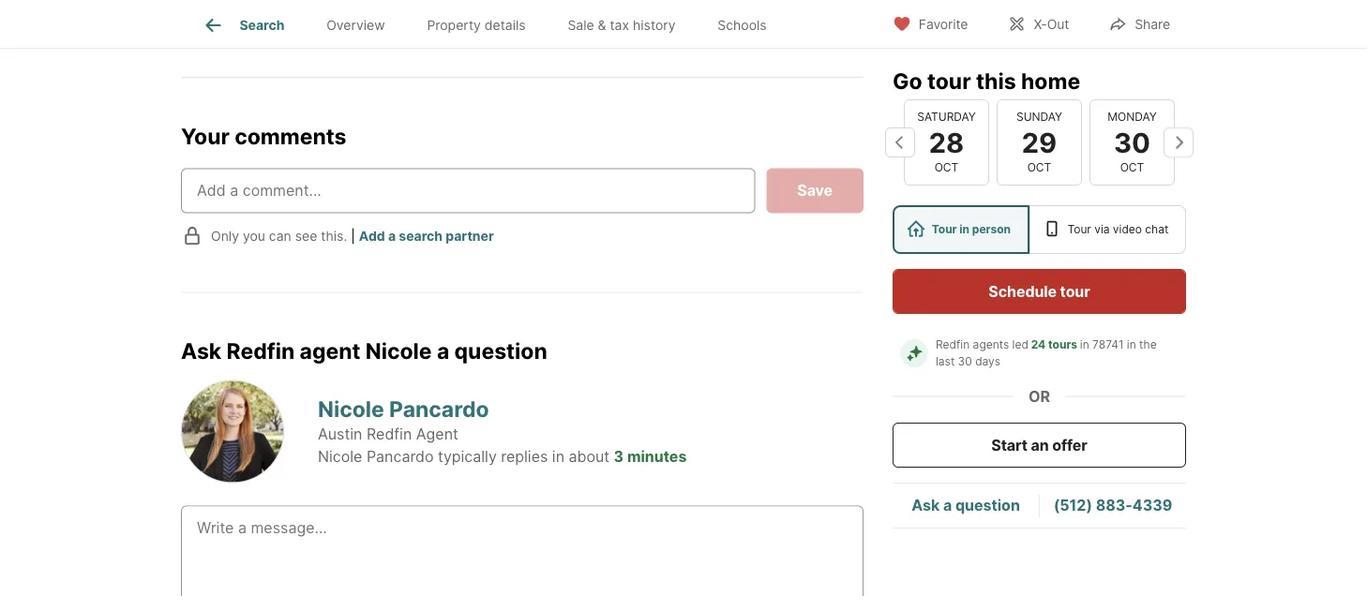 Task type: vqa. For each thing, say whether or not it's contained in the screenshot.
"$8,814"
no



Task type: describe. For each thing, give the bounding box(es) containing it.
see
[[295, 228, 317, 244]]

sale & tax history
[[568, 17, 676, 33]]

add a commute button
[[181, 0, 351, 32]]

1 vertical spatial pancardo
[[367, 447, 434, 465]]

save
[[798, 182, 833, 200]]

agent
[[300, 338, 361, 365]]

only
[[211, 228, 239, 244]]

tour via video chat
[[1068, 223, 1169, 236]]

tour via video chat option
[[1030, 205, 1186, 254]]

this
[[976, 68, 1016, 94]]

28
[[929, 126, 964, 159]]

tour for go
[[928, 68, 971, 94]]

2 horizontal spatial redfin
[[936, 338, 970, 352]]

search link
[[202, 14, 285, 37]]

out
[[1047, 16, 1069, 32]]

agents
[[973, 338, 1009, 352]]

partner
[[446, 228, 494, 244]]

sale & tax history tab
[[547, 3, 697, 48]]

tours
[[1049, 338, 1078, 352]]

redfin agents led 24 tours in 78741
[[936, 338, 1124, 352]]

days
[[976, 355, 1001, 369]]

list box containing tour in person
[[893, 205, 1186, 254]]

schools tab
[[697, 3, 788, 48]]

schedule tour
[[989, 282, 1090, 301]]

property details tab
[[406, 3, 547, 48]]

30 inside monday 30 oct
[[1114, 126, 1151, 159]]

chat
[[1146, 223, 1169, 236]]

sale
[[568, 17, 594, 33]]

search
[[399, 228, 443, 244]]

favorite
[[919, 16, 968, 32]]

1 horizontal spatial add
[[359, 228, 385, 244]]

saturday 28 oct
[[918, 110, 976, 174]]

share button
[[1093, 4, 1186, 43]]

monday 30 oct
[[1108, 110, 1157, 174]]

property
[[427, 17, 481, 33]]

add a commute
[[207, 1, 321, 19]]

ask a question
[[912, 497, 1020, 515]]

Add a comment... text field
[[197, 180, 739, 202]]

ask redfin agent nicole a question
[[181, 338, 547, 365]]

start
[[992, 436, 1028, 454]]

search
[[240, 17, 285, 33]]

tab list containing search
[[181, 0, 803, 48]]

saturday
[[918, 110, 976, 124]]

ask for ask redfin agent nicole a question
[[181, 338, 222, 365]]

0 horizontal spatial redfin
[[227, 338, 295, 365]]

via
[[1095, 223, 1110, 236]]

in inside nicole pancardo austin redfin agent nicole pancardo typically replies in about 3 minutes
[[552, 447, 565, 465]]

typically
[[438, 447, 497, 465]]

overview tab
[[306, 3, 406, 48]]

tour for tour in person
[[932, 223, 957, 236]]

schedule tour button
[[893, 269, 1186, 314]]

(512) 883-4339 link
[[1054, 497, 1173, 515]]

3
[[614, 447, 624, 465]]

minutes
[[627, 447, 687, 465]]

in inside 'in the last 30 days'
[[1127, 338, 1136, 352]]

or
[[1029, 387, 1050, 406]]

last
[[936, 355, 955, 369]]

schedule
[[989, 282, 1057, 301]]

redfin inside nicole pancardo austin redfin agent nicole pancardo typically replies in about 3 minutes
[[367, 425, 412, 443]]

tax
[[610, 17, 629, 33]]

details
[[485, 17, 526, 33]]

monday
[[1108, 110, 1157, 124]]

person
[[972, 223, 1011, 236]]

Write a message... text field
[[197, 517, 848, 585]]

only you can see this.
[[211, 228, 347, 244]]

2 vertical spatial nicole
[[318, 447, 362, 465]]

nicole pancardo link
[[318, 396, 489, 422]]

oct for 29
[[1028, 161, 1052, 174]]

1 vertical spatial nicole
[[318, 396, 384, 422]]

your
[[181, 123, 230, 149]]

0 vertical spatial question
[[454, 338, 547, 365]]

video
[[1113, 223, 1142, 236]]

go tour this home
[[893, 68, 1081, 94]]

tour in person option
[[893, 205, 1030, 254]]

you
[[243, 228, 265, 244]]



Task type: locate. For each thing, give the bounding box(es) containing it.
can
[[269, 228, 291, 244]]

austin
[[318, 425, 362, 443]]

1 vertical spatial 30
[[958, 355, 972, 369]]

tour right 'schedule'
[[1060, 282, 1090, 301]]

list box
[[893, 205, 1186, 254]]

tab list
[[181, 0, 803, 48]]

0 horizontal spatial add
[[207, 1, 237, 19]]

24
[[1031, 338, 1046, 352]]

history
[[633, 17, 676, 33]]

pancardo up agent
[[389, 396, 489, 422]]

sunday 29 oct
[[1017, 110, 1063, 174]]

about
[[569, 447, 610, 465]]

0 horizontal spatial tour
[[928, 68, 971, 94]]

property details
[[427, 17, 526, 33]]

78741
[[1093, 338, 1124, 352]]

question up nicole pancardo austin redfin agent nicole pancardo typically replies in about 3 minutes
[[454, 338, 547, 365]]

0 horizontal spatial question
[[454, 338, 547, 365]]

&
[[598, 17, 606, 33]]

add right |
[[359, 228, 385, 244]]

1 horizontal spatial question
[[956, 497, 1020, 515]]

add a search partner button
[[359, 228, 494, 244]]

0 horizontal spatial tour
[[932, 223, 957, 236]]

nicole up the nicole pancardo link
[[366, 338, 432, 365]]

| add a search partner
[[351, 228, 494, 244]]

go
[[893, 68, 923, 94]]

start an offer button
[[893, 423, 1186, 468]]

tour inside schedule tour button
[[1060, 282, 1090, 301]]

1 vertical spatial tour
[[1060, 282, 1090, 301]]

0 vertical spatial pancardo
[[389, 396, 489, 422]]

1 horizontal spatial ask
[[912, 497, 940, 515]]

1 horizontal spatial oct
[[1028, 161, 1052, 174]]

comments
[[235, 123, 347, 149]]

2 oct from the left
[[1028, 161, 1052, 174]]

this.
[[321, 228, 347, 244]]

in right tours
[[1080, 338, 1090, 352]]

oct inside monday 30 oct
[[1121, 161, 1145, 174]]

redfin up last
[[936, 338, 970, 352]]

tour for tour via video chat
[[1068, 223, 1092, 236]]

pancardo
[[389, 396, 489, 422], [367, 447, 434, 465]]

2 horizontal spatial oct
[[1121, 161, 1145, 174]]

oct for 28
[[935, 161, 959, 174]]

1 vertical spatial question
[[956, 497, 1020, 515]]

home
[[1021, 68, 1081, 94]]

a inside button
[[240, 1, 249, 19]]

schools
[[718, 17, 767, 33]]

add left search
[[207, 1, 237, 19]]

redfin left agent
[[227, 338, 295, 365]]

replies
[[501, 447, 548, 465]]

a
[[240, 1, 249, 19], [388, 228, 396, 244], [437, 338, 449, 365], [943, 497, 952, 515]]

2 tour from the left
[[1068, 223, 1092, 236]]

in left person
[[960, 223, 970, 236]]

30 right last
[[958, 355, 972, 369]]

agent
[[416, 425, 458, 443]]

an
[[1031, 436, 1049, 454]]

austin redfin agentnicole pancardo image
[[181, 380, 284, 483]]

tour up saturday
[[928, 68, 971, 94]]

29
[[1022, 126, 1057, 159]]

4339
[[1133, 497, 1173, 515]]

nicole pancardo austin redfin agent nicole pancardo typically replies in about 3 minutes
[[318, 396, 687, 465]]

in left the
[[1127, 338, 1136, 352]]

x-out
[[1034, 16, 1069, 32]]

in inside tour in person option
[[960, 223, 970, 236]]

tour
[[932, 223, 957, 236], [1068, 223, 1092, 236]]

tour left person
[[932, 223, 957, 236]]

oct down "monday"
[[1121, 161, 1145, 174]]

30
[[1114, 126, 1151, 159], [958, 355, 972, 369]]

previous image
[[885, 127, 915, 157]]

save button
[[767, 168, 864, 214]]

commute
[[252, 1, 321, 19]]

pancardo down agent
[[367, 447, 434, 465]]

0 vertical spatial ask
[[181, 338, 222, 365]]

question
[[454, 338, 547, 365], [956, 497, 1020, 515]]

30 inside 'in the last 30 days'
[[958, 355, 972, 369]]

0 vertical spatial nicole
[[366, 338, 432, 365]]

your comments
[[181, 123, 347, 149]]

1 horizontal spatial tour
[[1060, 282, 1090, 301]]

x-out button
[[992, 4, 1085, 43]]

in left about
[[552, 447, 565, 465]]

led
[[1013, 338, 1029, 352]]

0 horizontal spatial oct
[[935, 161, 959, 174]]

tour in person
[[932, 223, 1011, 236]]

1 horizontal spatial redfin
[[367, 425, 412, 443]]

sunday
[[1017, 110, 1063, 124]]

tour inside tour in person option
[[932, 223, 957, 236]]

1 vertical spatial add
[[359, 228, 385, 244]]

offer
[[1053, 436, 1088, 454]]

tour left via
[[1068, 223, 1092, 236]]

0 vertical spatial tour
[[928, 68, 971, 94]]

1 tour from the left
[[932, 223, 957, 236]]

redfin down the nicole pancardo link
[[367, 425, 412, 443]]

nicole down austin
[[318, 447, 362, 465]]

favorite button
[[877, 4, 984, 43]]

oct
[[935, 161, 959, 174], [1028, 161, 1052, 174], [1121, 161, 1145, 174]]

redfin
[[936, 338, 970, 352], [227, 338, 295, 365], [367, 425, 412, 443]]

in the last 30 days
[[936, 338, 1160, 369]]

nicole up austin
[[318, 396, 384, 422]]

1 horizontal spatial tour
[[1068, 223, 1092, 236]]

oct inside sunday 29 oct
[[1028, 161, 1052, 174]]

0 horizontal spatial ask
[[181, 338, 222, 365]]

1 oct from the left
[[935, 161, 959, 174]]

in
[[960, 223, 970, 236], [1080, 338, 1090, 352], [1127, 338, 1136, 352], [552, 447, 565, 465]]

(512) 883-4339
[[1054, 497, 1173, 515]]

30 down "monday"
[[1114, 126, 1151, 159]]

share
[[1135, 16, 1171, 32]]

tour for schedule
[[1060, 282, 1090, 301]]

add
[[207, 1, 237, 19], [359, 228, 385, 244]]

x-
[[1034, 16, 1047, 32]]

1 vertical spatial ask
[[912, 497, 940, 515]]

overview
[[327, 17, 385, 33]]

ask
[[181, 338, 222, 365], [912, 497, 940, 515]]

oct inside the saturday 28 oct
[[935, 161, 959, 174]]

the
[[1140, 338, 1157, 352]]

0 horizontal spatial 30
[[958, 355, 972, 369]]

None button
[[904, 99, 990, 186], [997, 99, 1082, 186], [1090, 99, 1175, 186], [904, 99, 990, 186], [997, 99, 1082, 186], [1090, 99, 1175, 186]]

3 oct from the left
[[1121, 161, 1145, 174]]

1 horizontal spatial 30
[[1114, 126, 1151, 159]]

oct for 30
[[1121, 161, 1145, 174]]

oct down 29
[[1028, 161, 1052, 174]]

next image
[[1164, 127, 1194, 157]]

0 vertical spatial 30
[[1114, 126, 1151, 159]]

|
[[351, 228, 355, 244]]

883-
[[1096, 497, 1133, 515]]

oct down 28
[[935, 161, 959, 174]]

(512)
[[1054, 497, 1093, 515]]

tour
[[928, 68, 971, 94], [1060, 282, 1090, 301]]

0 vertical spatial add
[[207, 1, 237, 19]]

ask a question link
[[912, 497, 1020, 515]]

ask for ask a question
[[912, 497, 940, 515]]

tour inside tour via video chat option
[[1068, 223, 1092, 236]]

start an offer
[[992, 436, 1088, 454]]

nicole
[[366, 338, 432, 365], [318, 396, 384, 422], [318, 447, 362, 465]]

question down start
[[956, 497, 1020, 515]]

add inside button
[[207, 1, 237, 19]]



